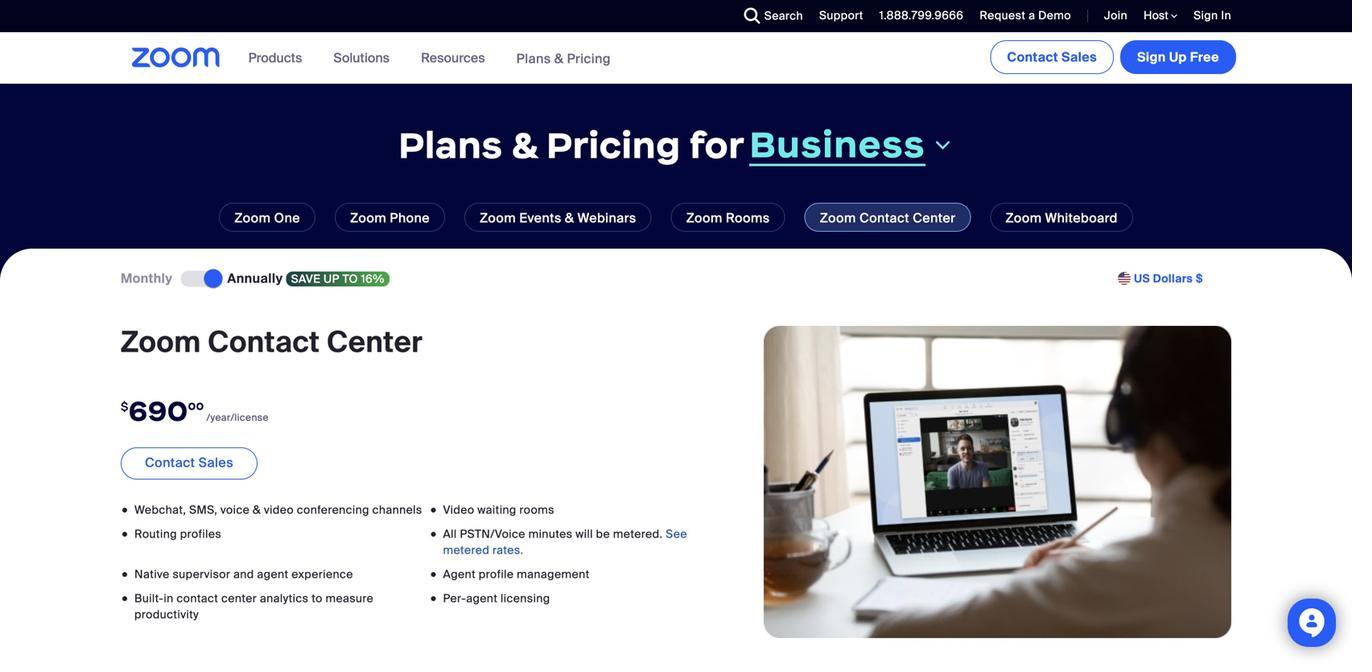 Task type: locate. For each thing, give the bounding box(es) containing it.
analytics
[[260, 591, 309, 606]]

banner
[[113, 32, 1240, 85]]

one
[[274, 210, 300, 227]]

1 horizontal spatial zoom contact center
[[820, 210, 956, 227]]

sales up sms,
[[199, 454, 234, 471]]

contact sales link up sms,
[[121, 448, 258, 480]]

center down 16%
[[327, 324, 423, 361]]

routing
[[134, 527, 177, 542]]

0 vertical spatial center
[[913, 210, 956, 227]]

events
[[520, 210, 562, 227]]

main content
[[0, 32, 1353, 664]]

pricing inside product information navigation
[[567, 50, 611, 67]]

1 horizontal spatial center
[[913, 210, 956, 227]]

per-
[[443, 591, 466, 606]]

$ right dollars
[[1197, 271, 1204, 286]]

1 horizontal spatial contact sales
[[1008, 49, 1098, 66]]

us dollars $
[[1135, 271, 1204, 286]]

agent down profile on the bottom left of the page
[[466, 591, 498, 606]]

00
[[188, 400, 204, 413]]

sales inside meetings navigation
[[1062, 49, 1098, 66]]

0 vertical spatial contact sales link
[[991, 40, 1115, 74]]

free
[[1191, 49, 1220, 66]]

0 vertical spatial agent
[[257, 567, 289, 582]]

zoom events & webinars
[[480, 210, 637, 227]]

sign up free
[[1138, 49, 1220, 66]]

0 horizontal spatial sign
[[1138, 49, 1167, 66]]

1 vertical spatial pricing
[[547, 122, 681, 168]]

see metered rates. link
[[443, 527, 688, 558]]

plans inside product information navigation
[[517, 50, 551, 67]]

center
[[221, 591, 257, 606]]

& inside product information navigation
[[555, 50, 564, 67]]

$690 per year per license element
[[121, 384, 752, 436]]

meetings navigation
[[988, 32, 1240, 77]]

sign left in
[[1194, 8, 1219, 23]]

1 horizontal spatial sales
[[1062, 49, 1098, 66]]

us
[[1135, 271, 1151, 286]]

to
[[343, 272, 358, 287], [312, 591, 323, 606]]

1 vertical spatial sales
[[199, 454, 234, 471]]

to right up
[[343, 272, 358, 287]]

will
[[576, 527, 593, 542]]

request
[[980, 8, 1026, 23]]

metered
[[443, 543, 490, 558]]

zoom contact center inside tabs of zoom services tab list
[[820, 210, 956, 227]]

contact sales link inside main content
[[121, 448, 258, 480]]

agent
[[257, 567, 289, 582], [466, 591, 498, 606]]

annually save up to 16%
[[227, 270, 385, 287]]

sign in link
[[1182, 0, 1240, 32], [1194, 8, 1232, 23]]

0 vertical spatial to
[[343, 272, 358, 287]]

support link
[[808, 0, 868, 32], [820, 8, 864, 23]]

sign left the up
[[1138, 49, 1167, 66]]

center down down image
[[913, 210, 956, 227]]

1 vertical spatial $
[[121, 399, 129, 414]]

up
[[324, 272, 340, 287]]

contact sales down the demo
[[1008, 49, 1098, 66]]

profiles
[[180, 527, 222, 542]]

0 vertical spatial pricing
[[567, 50, 611, 67]]

pstn/voice
[[460, 527, 526, 542]]

center
[[913, 210, 956, 227], [327, 324, 423, 361]]

profile
[[479, 567, 514, 582]]

sign inside sign up free button
[[1138, 49, 1167, 66]]

0 horizontal spatial contact sales link
[[121, 448, 258, 480]]

$ 690 00 /year/license
[[121, 394, 269, 429]]

0 vertical spatial sign
[[1194, 8, 1219, 23]]

1 horizontal spatial agent
[[466, 591, 498, 606]]

banner containing contact sales
[[113, 32, 1240, 85]]

zoom contact center
[[820, 210, 956, 227], [121, 324, 423, 361]]

sales down the demo
[[1062, 49, 1098, 66]]

$
[[1197, 271, 1204, 286], [121, 399, 129, 414]]

pricing
[[567, 50, 611, 67], [547, 122, 681, 168]]

0 vertical spatial $
[[1197, 271, 1204, 286]]

1 vertical spatial plans
[[399, 122, 503, 168]]

to down experience
[[312, 591, 323, 606]]

sms,
[[189, 503, 218, 518]]

0 vertical spatial zoom contact center
[[820, 210, 956, 227]]

zoom down monthly
[[121, 324, 201, 361]]

contact
[[1008, 49, 1059, 66], [860, 210, 910, 227], [208, 324, 320, 361], [145, 454, 195, 471]]

zoom down business
[[820, 210, 857, 227]]

&
[[555, 50, 564, 67], [512, 122, 538, 168], [565, 210, 575, 227], [253, 503, 261, 518]]

1 vertical spatial center
[[327, 324, 423, 361]]

rooms
[[726, 210, 770, 227]]

1 horizontal spatial $
[[1197, 271, 1204, 286]]

0 vertical spatial sales
[[1062, 49, 1098, 66]]

whiteboard
[[1046, 210, 1118, 227]]

sign up free button
[[1121, 40, 1237, 74]]

zoom left whiteboard
[[1006, 210, 1042, 227]]

to inside built-in contact center analytics to measure productivity
[[312, 591, 323, 606]]

agent up analytics
[[257, 567, 289, 582]]

management
[[517, 567, 590, 582]]

1 vertical spatial contact sales link
[[121, 448, 258, 480]]

support
[[820, 8, 864, 23]]

1 horizontal spatial plans
[[517, 50, 551, 67]]

demo
[[1039, 8, 1072, 23]]

video waiting rooms
[[443, 503, 555, 518]]

0 vertical spatial plans
[[517, 50, 551, 67]]

0 horizontal spatial zoom contact center
[[121, 324, 423, 361]]

contact sales link inside meetings navigation
[[991, 40, 1115, 74]]

dollars
[[1154, 271, 1194, 286]]

minutes
[[529, 527, 573, 542]]

0 horizontal spatial $
[[121, 399, 129, 414]]

0 horizontal spatial sales
[[199, 454, 234, 471]]

1 horizontal spatial contact sales link
[[991, 40, 1115, 74]]

agent profile management
[[443, 567, 590, 582]]

productivity
[[134, 607, 199, 622]]

sales
[[1062, 49, 1098, 66], [199, 454, 234, 471]]

zoom rooms
[[687, 210, 770, 227]]

phone
[[390, 210, 430, 227]]

/year/license
[[207, 411, 269, 424]]

contact sales link
[[991, 40, 1115, 74], [121, 448, 258, 480]]

business button
[[750, 122, 954, 167]]

0 horizontal spatial to
[[312, 591, 323, 606]]

$ left 00
[[121, 399, 129, 414]]

product information navigation
[[236, 32, 623, 85]]

zoom
[[235, 210, 271, 227], [350, 210, 387, 227], [480, 210, 516, 227], [687, 210, 723, 227], [820, 210, 857, 227], [1006, 210, 1042, 227], [121, 324, 201, 361]]

contact sales
[[1008, 49, 1098, 66], [145, 454, 234, 471]]

0 horizontal spatial contact sales
[[145, 454, 234, 471]]

request a demo link
[[968, 0, 1076, 32], [980, 8, 1072, 23]]

webchat,
[[134, 503, 186, 518]]

routing profiles
[[134, 527, 222, 542]]

contact sales up sms,
[[145, 454, 234, 471]]

zoom logo image
[[132, 48, 220, 68]]

products
[[249, 50, 302, 66]]

0 horizontal spatial plans
[[399, 122, 503, 168]]

join
[[1105, 8, 1128, 23]]

1 vertical spatial sign
[[1138, 49, 1167, 66]]

sign
[[1194, 8, 1219, 23], [1138, 49, 1167, 66]]

contact sales link down the demo
[[991, 40, 1115, 74]]

center inside tabs of zoom services tab list
[[913, 210, 956, 227]]

0 vertical spatial contact sales
[[1008, 49, 1098, 66]]

1 vertical spatial to
[[312, 591, 323, 606]]

main content containing business
[[0, 32, 1353, 664]]

host button
[[1144, 8, 1178, 23]]

1 horizontal spatial sign
[[1194, 8, 1219, 23]]

1 vertical spatial contact sales
[[145, 454, 234, 471]]

per-agent licensing
[[443, 591, 550, 606]]

in
[[164, 591, 174, 606]]

zoom whiteboard
[[1006, 210, 1118, 227]]

1 horizontal spatial to
[[343, 272, 358, 287]]

690
[[129, 394, 188, 429]]



Task type: vqa. For each thing, say whether or not it's contained in the screenshot.
Per-agent licensing on the bottom left of page
yes



Task type: describe. For each thing, give the bounding box(es) containing it.
video
[[264, 503, 294, 518]]

zoom left phone
[[350, 210, 387, 227]]

save
[[291, 272, 321, 287]]

and
[[234, 567, 254, 582]]

solutions
[[334, 50, 390, 66]]

annually
[[227, 270, 283, 287]]

voice
[[221, 503, 250, 518]]

rooms
[[520, 503, 555, 518]]

metered.
[[613, 527, 663, 542]]

solutions button
[[334, 32, 397, 84]]

1 vertical spatial agent
[[466, 591, 498, 606]]

0 horizontal spatial agent
[[257, 567, 289, 582]]

down image
[[932, 136, 954, 155]]

zoom left rooms
[[687, 210, 723, 227]]

contact inside meetings navigation
[[1008, 49, 1059, 66]]

$ inside dropdown button
[[1197, 271, 1204, 286]]

all pstn/voice minutes will be metered.
[[443, 527, 666, 542]]

host
[[1144, 8, 1172, 23]]

built-in contact center analytics to measure productivity
[[134, 591, 374, 622]]

in
[[1222, 8, 1232, 23]]

zoom one
[[235, 210, 300, 227]]

native
[[134, 567, 170, 582]]

all
[[443, 527, 457, 542]]

search button
[[732, 0, 808, 32]]

up
[[1170, 49, 1188, 66]]

built-
[[134, 591, 164, 606]]

sign in
[[1194, 8, 1232, 23]]

be
[[596, 527, 610, 542]]

webchat, sms, voice & video conferencing channels
[[134, 503, 422, 518]]

a
[[1029, 8, 1036, 23]]

rates.
[[493, 543, 524, 558]]

1 vertical spatial zoom contact center
[[121, 324, 423, 361]]

zoom phone
[[350, 210, 430, 227]]

join link up meetings navigation
[[1105, 8, 1128, 23]]

agent
[[443, 567, 476, 582]]

channels
[[373, 503, 422, 518]]

monthly
[[121, 270, 173, 287]]

native supervisor and agent experience
[[134, 567, 353, 582]]

conferencing
[[297, 503, 370, 518]]

to inside annually save up to 16%
[[343, 272, 358, 287]]

contact sales inside main content
[[145, 454, 234, 471]]

see
[[666, 527, 688, 542]]

search
[[765, 8, 804, 23]]

business
[[750, 122, 926, 167]]

request a demo
[[980, 8, 1072, 23]]

measure
[[326, 591, 374, 606]]

resources button
[[421, 32, 493, 84]]

sign for sign in
[[1194, 8, 1219, 23]]

plans & pricing
[[517, 50, 611, 67]]

contact inside tabs of zoom services tab list
[[860, 210, 910, 227]]

video
[[443, 503, 475, 518]]

for
[[690, 122, 745, 168]]

supervisor
[[173, 567, 231, 582]]

zoom left events
[[480, 210, 516, 227]]

zoom left one in the left of the page
[[235, 210, 271, 227]]

plans & pricing for
[[399, 122, 745, 168]]

0 horizontal spatial center
[[327, 324, 423, 361]]

webinars
[[578, 210, 637, 227]]

products button
[[249, 32, 310, 84]]

contact sales inside meetings navigation
[[1008, 49, 1098, 66]]

$ inside $ 690 00 /year/license
[[121, 399, 129, 414]]

us dollars $ button
[[1135, 271, 1204, 287]]

16%
[[361, 272, 385, 287]]

plans for plans & pricing
[[517, 50, 551, 67]]

contact
[[177, 591, 218, 606]]

join link left host
[[1093, 0, 1132, 32]]

plans for plans & pricing for
[[399, 122, 503, 168]]

sign for sign up free
[[1138, 49, 1167, 66]]

resources
[[421, 50, 485, 66]]

experience
[[292, 567, 353, 582]]

waiting
[[478, 503, 517, 518]]

pricing for plans & pricing for
[[547, 122, 681, 168]]

tabs of zoom services tab list
[[24, 203, 1329, 232]]

1.888.799.9666
[[880, 8, 964, 23]]

& inside tabs of zoom services tab list
[[565, 210, 575, 227]]

pricing for plans & pricing
[[567, 50, 611, 67]]

see metered rates.
[[443, 527, 688, 558]]

licensing
[[501, 591, 550, 606]]



